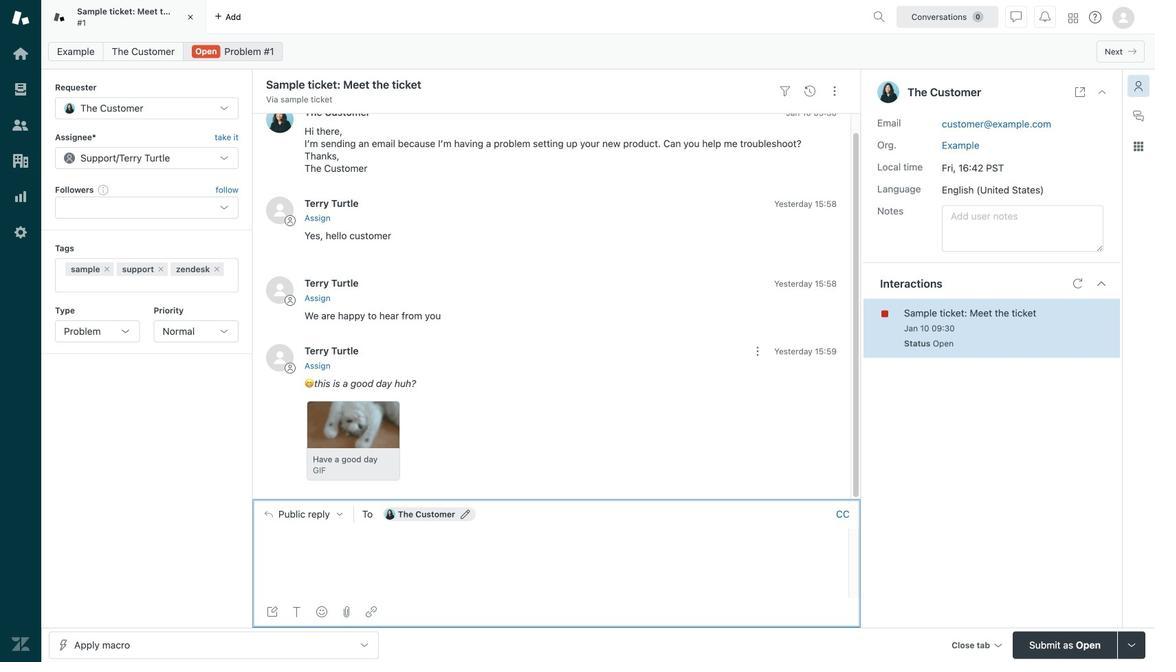 Task type: vqa. For each thing, say whether or not it's contained in the screenshot.
avatar for Yesterday 15:58 text field
yes



Task type: locate. For each thing, give the bounding box(es) containing it.
3 avatar image from the top
[[266, 277, 294, 304]]

filter image
[[780, 86, 791, 97]]

button displays agent's chat status as invisible. image
[[1011, 11, 1022, 22]]

0 vertical spatial close image
[[184, 10, 197, 24]]

additional actions image
[[752, 346, 763, 357]]

close image
[[184, 10, 197, 24], [1097, 87, 1108, 98]]

have a good day.gif image
[[307, 401, 401, 448]]

customers image
[[12, 116, 30, 134]]

1 avatar image from the top
[[266, 105, 294, 133]]

Subject field
[[263, 76, 770, 93]]

4 avatar image from the top
[[266, 344, 294, 372]]

1 vertical spatial yesterday 15:58 text field
[[774, 279, 837, 289]]

notifications image
[[1040, 11, 1051, 22]]

admin image
[[12, 223, 30, 241]]

insert emojis image
[[316, 606, 327, 617]]

apps image
[[1133, 141, 1144, 152]]

Jan 10 09:30 text field
[[904, 324, 955, 333]]

Jan 10 09:30 text field
[[786, 108, 837, 118]]

1 horizontal spatial close image
[[1097, 87, 1108, 98]]

remove image left remove icon
[[103, 265, 111, 273]]

remove image
[[103, 265, 111, 273], [213, 265, 221, 273]]

avatar image for 2nd "yesterday 15:58" text field from the bottom of the conversationlabel log
[[266, 197, 294, 224]]

0 horizontal spatial remove image
[[103, 265, 111, 273]]

tab
[[41, 0, 206, 34]]

1 horizontal spatial remove image
[[213, 265, 221, 273]]

close image inside tabs tab list
[[184, 10, 197, 24]]

Yesterday 15:58 text field
[[774, 199, 837, 209], [774, 279, 837, 289]]

add link (cmd k) image
[[366, 606, 377, 617]]

Add user notes text field
[[942, 205, 1104, 252]]

0 horizontal spatial close image
[[184, 10, 197, 24]]

tabs tab list
[[41, 0, 868, 34]]

0 vertical spatial yesterday 15:58 text field
[[774, 199, 837, 209]]

remove image
[[157, 265, 165, 273]]

add attachment image
[[341, 606, 352, 617]]

events image
[[804, 86, 815, 97]]

secondary element
[[41, 38, 1155, 65]]

avatar image
[[266, 105, 294, 133], [266, 197, 294, 224], [266, 277, 294, 304], [266, 344, 294, 372]]

1 remove image from the left
[[103, 265, 111, 273]]

organizations image
[[12, 152, 30, 170]]

remove image right remove icon
[[213, 265, 221, 273]]

2 avatar image from the top
[[266, 197, 294, 224]]

view more details image
[[1075, 87, 1086, 98]]

customer context image
[[1133, 80, 1144, 91]]



Task type: describe. For each thing, give the bounding box(es) containing it.
1 yesterday 15:58 text field from the top
[[774, 199, 837, 209]]

avatar image for yesterday 15:59 text box in the right of the page
[[266, 344, 294, 372]]

edit user image
[[461, 509, 470, 519]]

Yesterday 15:59 text field
[[774, 347, 837, 356]]

Public reply composer text field
[[259, 529, 844, 557]]

get help image
[[1089, 11, 1101, 23]]

ticket actions image
[[829, 86, 840, 97]]

displays possible ticket submission types image
[[1126, 640, 1137, 651]]

reporting image
[[12, 188, 30, 206]]

get started image
[[12, 45, 30, 63]]

1 vertical spatial close image
[[1097, 87, 1108, 98]]

2 yesterday 15:58 text field from the top
[[774, 279, 837, 289]]

hide composer image
[[551, 494, 562, 505]]

zendesk products image
[[1068, 13, 1078, 23]]

draft mode image
[[267, 606, 278, 617]]

conversationlabel log
[[252, 94, 861, 499]]

customer@example.com image
[[384, 509, 395, 520]]

main element
[[0, 0, 41, 662]]

format text image
[[292, 606, 303, 617]]

zendesk image
[[12, 635, 30, 653]]

2 remove image from the left
[[213, 265, 221, 273]]

user image
[[877, 81, 899, 103]]

zendesk support image
[[12, 9, 30, 27]]

views image
[[12, 80, 30, 98]]

info on adding followers image
[[98, 184, 109, 195]]

avatar image for 2nd "yesterday 15:58" text field from the top
[[266, 277, 294, 304]]



